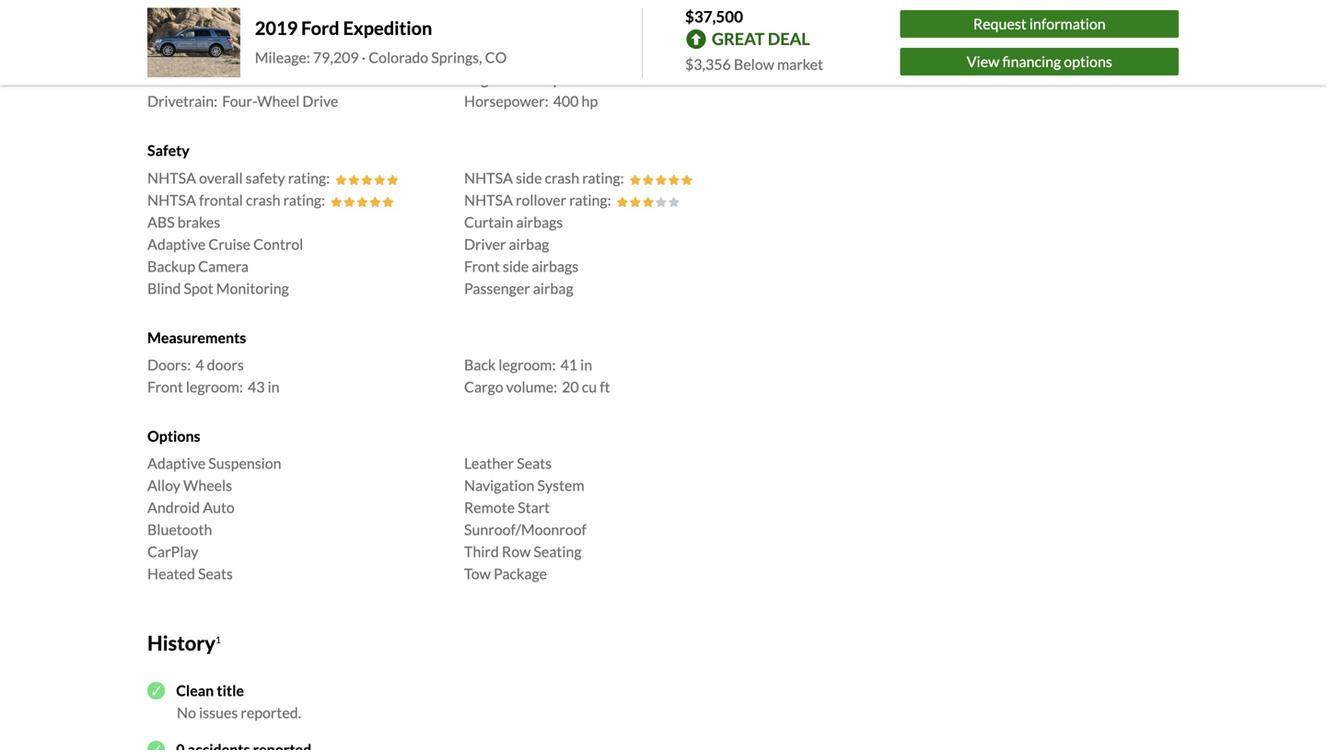 Task type: vqa. For each thing, say whether or not it's contained in the screenshot.
NHTSA overall safety rating:
yes



Task type: describe. For each thing, give the bounding box(es) containing it.
great
[[712, 29, 765, 49]]

alloy
[[147, 477, 181, 495]]

backup
[[147, 257, 195, 275]]

v6
[[595, 70, 614, 88]]

monitoring
[[216, 279, 289, 297]]

android
[[147, 499, 200, 517]]

overall
[[199, 169, 243, 187]]

co
[[485, 48, 507, 66]]

great deal
[[712, 29, 810, 49]]

0 horizontal spatial hp
[[545, 70, 562, 88]]

doors:
[[147, 356, 191, 374]]

history 1
[[147, 632, 221, 656]]

measurements
[[147, 329, 246, 347]]

system
[[538, 477, 585, 495]]

nhtsa for nhtsa overall safety rating:
[[147, 169, 196, 187]]

mileage:
[[255, 48, 310, 66]]

1 vertical spatial airbags
[[532, 257, 579, 275]]

transmission:
[[147, 70, 235, 88]]

request
[[974, 15, 1027, 33]]

tow
[[464, 565, 491, 583]]

engine: 400 hp 3.5l v6 horsepower: 400 hp
[[464, 70, 614, 110]]

nhtsa rollover rating:
[[464, 191, 611, 209]]

wheels
[[183, 477, 232, 495]]

four-
[[222, 92, 257, 110]]

row
[[502, 543, 531, 561]]

front inside "doors: 4 doors front legroom: 43 in"
[[147, 378, 183, 396]]

clean title
[[176, 682, 244, 700]]

$3,356 below market
[[685, 55, 824, 73]]

seats inside adaptive suspension alloy wheels android auto bluetooth carplay heated seats
[[198, 565, 233, 583]]

leather seats navigation system remote start sunroof/moonroof third row seating tow package
[[464, 455, 587, 583]]

rating: for nhtsa side crash rating:
[[582, 169, 624, 187]]

adaptive suspension alloy wheels android auto bluetooth carplay heated seats
[[147, 455, 282, 583]]

drivetrain:
[[147, 92, 218, 110]]

nhtsa for nhtsa rollover rating:
[[464, 191, 513, 209]]

ft
[[600, 378, 610, 396]]

transmission: automatic drivetrain: four-wheel drive
[[147, 70, 338, 110]]

start
[[518, 499, 550, 517]]

crash for side
[[545, 169, 580, 187]]

·
[[362, 48, 366, 66]]

curtain
[[464, 213, 514, 231]]

41
[[561, 356, 578, 374]]

information
[[1030, 15, 1106, 33]]

blind
[[147, 279, 181, 297]]

0 vertical spatial airbag
[[509, 235, 549, 253]]

nhtsa for nhtsa side crash rating:
[[464, 169, 513, 187]]

automatic
[[240, 70, 307, 88]]

$3,356
[[685, 55, 731, 73]]

wheel
[[257, 92, 300, 110]]

curtain airbags driver airbag front side airbags passenger airbag
[[464, 213, 579, 297]]

reported.
[[241, 704, 301, 722]]

3.5l
[[564, 70, 592, 88]]

performance
[[147, 43, 233, 61]]

legroom: inside back legroom: 41 in cargo volume: 20 cu ft
[[499, 356, 556, 374]]

back
[[464, 356, 496, 374]]

passenger
[[464, 279, 530, 297]]

remote
[[464, 499, 515, 517]]

engine:
[[464, 70, 512, 88]]

bluetooth
[[147, 521, 212, 539]]

abs brakes adaptive cruise control backup camera blind spot monitoring
[[147, 213, 303, 297]]

rating: for nhtsa overall safety rating:
[[288, 169, 330, 187]]

navigation
[[464, 477, 535, 495]]

driver
[[464, 235, 506, 253]]

deal
[[768, 29, 810, 49]]

1 vertical spatial airbag
[[533, 279, 574, 297]]

nhtsa side crash rating:
[[464, 169, 624, 187]]

0 vertical spatial airbags
[[516, 213, 563, 231]]

expedition
[[343, 17, 433, 39]]

springs,
[[431, 48, 482, 66]]

cruise
[[208, 235, 251, 253]]

below
[[734, 55, 775, 73]]

vdpcheck image
[[147, 683, 165, 700]]

request information button
[[901, 10, 1179, 38]]

1 vertical spatial 400
[[553, 92, 579, 110]]

$37,500
[[685, 7, 744, 26]]

advertisement region
[[849, 0, 1126, 69]]

back legroom: 41 in cargo volume: 20 cu ft
[[464, 356, 610, 396]]

view financing options
[[967, 52, 1113, 70]]

doors
[[207, 356, 244, 374]]

volume:
[[506, 378, 558, 396]]



Task type: locate. For each thing, give the bounding box(es) containing it.
rollover
[[516, 191, 567, 209]]

side
[[516, 169, 542, 187], [503, 257, 529, 275]]

1
[[216, 635, 221, 646]]

400 up horsepower:
[[517, 70, 542, 88]]

airbag right driver
[[509, 235, 549, 253]]

1 vertical spatial crash
[[246, 191, 281, 209]]

view financing options button
[[901, 48, 1179, 75]]

cu
[[582, 378, 597, 396]]

heated
[[147, 565, 195, 583]]

drive
[[303, 92, 338, 110]]

legroom: up volume:
[[499, 356, 556, 374]]

adaptive up alloy
[[147, 455, 206, 473]]

in right "43" at the left of the page
[[268, 378, 280, 396]]

hp down 3.5l
[[582, 92, 598, 110]]

clean
[[176, 682, 214, 700]]

0 vertical spatial 400
[[517, 70, 542, 88]]

1 horizontal spatial 400
[[553, 92, 579, 110]]

rating: for nhtsa frontal crash rating:
[[283, 191, 325, 209]]

0 vertical spatial seats
[[517, 455, 552, 473]]

crash up rollover
[[545, 169, 580, 187]]

in inside back legroom: 41 in cargo volume: 20 cu ft
[[581, 356, 593, 374]]

43
[[248, 378, 265, 396]]

carplay
[[147, 543, 199, 561]]

2019
[[255, 17, 298, 39]]

2019 ford expedition mileage: 79,209 · colorado springs, co
[[255, 17, 507, 66]]

request information
[[974, 15, 1106, 33]]

nhtsa for nhtsa frontal crash rating:
[[147, 191, 196, 209]]

rating: down safety
[[283, 191, 325, 209]]

0 horizontal spatial 400
[[517, 70, 542, 88]]

rating: right safety
[[288, 169, 330, 187]]

1 vertical spatial front
[[147, 378, 183, 396]]

side up nhtsa rollover rating:
[[516, 169, 542, 187]]

1 vertical spatial hp
[[582, 92, 598, 110]]

rating: right rollover
[[570, 191, 611, 209]]

nhtsa
[[147, 169, 196, 187], [464, 169, 513, 187], [147, 191, 196, 209], [464, 191, 513, 209]]

issues
[[199, 704, 238, 722]]

1 vertical spatial in
[[268, 378, 280, 396]]

adaptive inside abs brakes adaptive cruise control backup camera blind spot monitoring
[[147, 235, 206, 253]]

rating: up nhtsa rollover rating:
[[582, 169, 624, 187]]

no issues reported.
[[177, 704, 301, 722]]

seating
[[534, 543, 582, 561]]

seats
[[517, 455, 552, 473], [198, 565, 233, 583]]

seats up the system
[[517, 455, 552, 473]]

2 adaptive from the top
[[147, 455, 206, 473]]

1 adaptive from the top
[[147, 235, 206, 253]]

0 horizontal spatial front
[[147, 378, 183, 396]]

control
[[253, 235, 303, 253]]

airbag right passenger
[[533, 279, 574, 297]]

title
[[217, 682, 244, 700]]

airbags
[[516, 213, 563, 231], [532, 257, 579, 275]]

in
[[581, 356, 593, 374], [268, 378, 280, 396]]

no
[[177, 704, 196, 722]]

front
[[464, 257, 500, 275], [147, 378, 183, 396]]

financing
[[1003, 52, 1062, 70]]

seats right heated
[[198, 565, 233, 583]]

0 vertical spatial adaptive
[[147, 235, 206, 253]]

horsepower:
[[464, 92, 549, 110]]

adaptive up backup
[[147, 235, 206, 253]]

0 vertical spatial side
[[516, 169, 542, 187]]

options
[[1064, 52, 1113, 70]]

0 vertical spatial crash
[[545, 169, 580, 187]]

0 vertical spatial legroom:
[[499, 356, 556, 374]]

suspension
[[208, 455, 282, 473]]

front down doors:
[[147, 378, 183, 396]]

1 vertical spatial side
[[503, 257, 529, 275]]

leather
[[464, 455, 514, 473]]

0 horizontal spatial legroom:
[[186, 378, 243, 396]]

brakes
[[178, 213, 220, 231]]

79,209
[[313, 48, 359, 66]]

crash for frontal
[[246, 191, 281, 209]]

0 vertical spatial hp
[[545, 70, 562, 88]]

view
[[967, 52, 1000, 70]]

hp left 3.5l
[[545, 70, 562, 88]]

third
[[464, 543, 499, 561]]

adaptive inside adaptive suspension alloy wheels android auto bluetooth carplay heated seats
[[147, 455, 206, 473]]

auto
[[203, 499, 235, 517]]

1 vertical spatial legroom:
[[186, 378, 243, 396]]

seats inside leather seats navigation system remote start sunroof/moonroof third row seating tow package
[[517, 455, 552, 473]]

front down driver
[[464, 257, 500, 275]]

1 horizontal spatial legroom:
[[499, 356, 556, 374]]

ford
[[301, 17, 340, 39]]

cargo
[[464, 378, 504, 396]]

abs
[[147, 213, 175, 231]]

nhtsa frontal crash rating:
[[147, 191, 325, 209]]

400 down 3.5l
[[553, 92, 579, 110]]

spot
[[184, 279, 213, 297]]

1 horizontal spatial front
[[464, 257, 500, 275]]

in right 41
[[581, 356, 593, 374]]

front inside curtain airbags driver airbag front side airbags passenger airbag
[[464, 257, 500, 275]]

0 vertical spatial in
[[581, 356, 593, 374]]

crash down safety
[[246, 191, 281, 209]]

history
[[147, 632, 216, 656]]

market
[[778, 55, 824, 73]]

airbag
[[509, 235, 549, 253], [533, 279, 574, 297]]

20
[[562, 378, 579, 396]]

1 horizontal spatial hp
[[582, 92, 598, 110]]

1 horizontal spatial crash
[[545, 169, 580, 187]]

colorado
[[369, 48, 429, 66]]

1 vertical spatial adaptive
[[147, 455, 206, 473]]

in inside "doors: 4 doors front legroom: 43 in"
[[268, 378, 280, 396]]

1 horizontal spatial seats
[[517, 455, 552, 473]]

options
[[147, 427, 200, 445]]

0 horizontal spatial seats
[[198, 565, 233, 583]]

vdpcheck image
[[147, 742, 165, 751]]

sunroof/moonroof
[[464, 521, 587, 539]]

2019 ford expedition image
[[147, 8, 240, 78]]

package
[[494, 565, 547, 583]]

hp
[[545, 70, 562, 88], [582, 92, 598, 110]]

0 vertical spatial front
[[464, 257, 500, 275]]

1 vertical spatial seats
[[198, 565, 233, 583]]

doors: 4 doors front legroom: 43 in
[[147, 356, 280, 396]]

legroom: inside "doors: 4 doors front legroom: 43 in"
[[186, 378, 243, 396]]

4
[[196, 356, 204, 374]]

rating:
[[288, 169, 330, 187], [582, 169, 624, 187], [283, 191, 325, 209], [570, 191, 611, 209]]

0 horizontal spatial in
[[268, 378, 280, 396]]

side inside curtain airbags driver airbag front side airbags passenger airbag
[[503, 257, 529, 275]]

side up passenger
[[503, 257, 529, 275]]

safety
[[246, 169, 285, 187]]

camera
[[198, 257, 249, 275]]

0 horizontal spatial crash
[[246, 191, 281, 209]]

nhtsa overall safety rating:
[[147, 169, 330, 187]]

adaptive
[[147, 235, 206, 253], [147, 455, 206, 473]]

legroom: down doors
[[186, 378, 243, 396]]

1 horizontal spatial in
[[581, 356, 593, 374]]

400
[[517, 70, 542, 88], [553, 92, 579, 110]]

safety
[[147, 142, 190, 159]]



